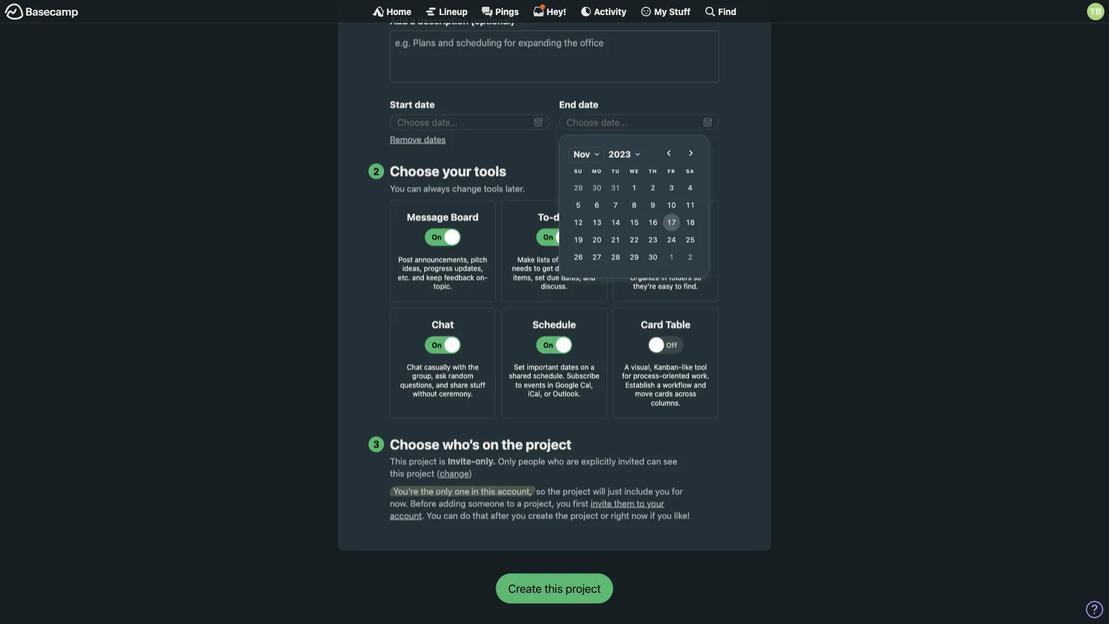 Task type: describe. For each thing, give the bounding box(es) containing it.
docs
[[638, 211, 661, 222]]

21 button
[[607, 231, 625, 248]]

remove
[[390, 134, 422, 144]]

pings
[[496, 6, 519, 16]]

oriented
[[663, 372, 690, 380]]

to inside make lists of work that needs to get done, assign items, set due dates, and discuss.
[[534, 264, 541, 272]]

who's
[[443, 436, 480, 452]]

chat for chat casually with the group, ask random questions, and share stuff without ceremony.
[[407, 363, 422, 371]]

work.
[[692, 372, 710, 380]]

ideas,
[[403, 264, 422, 272]]

0 vertical spatial change
[[452, 183, 482, 193]]

ceremony.
[[439, 390, 473, 398]]

4
[[688, 183, 693, 192]]

1 vertical spatial 29
[[630, 253, 639, 261]]

a right add
[[410, 15, 416, 26]]

14
[[611, 218, 620, 226]]

20
[[593, 235, 602, 244]]

to inside set important dates on a shared schedule. subscribe to events in google cal, ical, or outlook.
[[516, 381, 522, 389]]

to inside invite them to your account
[[637, 498, 645, 508]]

adding
[[439, 498, 466, 508]]

on-
[[476, 273, 488, 281]]

updates,
[[455, 264, 483, 272]]

to-
[[538, 211, 554, 222]]

1 vertical spatial 2 button
[[682, 248, 699, 266]]

subscribe
[[567, 372, 600, 380]]

14 button
[[607, 214, 625, 231]]

change link
[[440, 469, 469, 479]]

1 vertical spatial 3
[[373, 438, 380, 450]]

events
[[524, 381, 546, 389]]

1 horizontal spatial can
[[444, 510, 458, 520]]

project,
[[524, 498, 554, 508]]

right
[[611, 510, 630, 520]]

progress
[[424, 264, 453, 272]]

0 vertical spatial 2
[[373, 165, 380, 177]]

chat for chat
[[432, 319, 454, 330]]

pitch
[[471, 255, 487, 263]]

they're
[[634, 282, 656, 290]]

that for do
[[473, 510, 488, 520]]

and inside a visual, kanban-like tool for process-oriented work. establish a workflow and move cards across columns.
[[694, 381, 706, 389]]

your inside invite them to your account
[[647, 498, 665, 508]]

2023
[[609, 149, 631, 159]]

0 horizontal spatial 29 button
[[570, 179, 587, 196]]

find
[[719, 6, 737, 16]]

choose for choose your tools
[[390, 163, 440, 179]]

2 for left 2 button
[[651, 183, 655, 192]]

0 horizontal spatial on
[[483, 436, 499, 452]]

4 button
[[682, 179, 699, 196]]

chat casually with the group, ask random questions, and share stuff without ceremony.
[[400, 363, 486, 398]]

date for end date
[[579, 99, 599, 110]]

share
[[624, 255, 643, 263]]

set important dates on a shared schedule. subscribe to events in google cal, ical, or outlook.
[[509, 363, 600, 398]]

a inside set important dates on a shared schedule. subscribe to events in google cal, ical, or outlook.
[[591, 363, 595, 371]]

1 vertical spatial tools
[[484, 183, 503, 193]]

23 button
[[645, 231, 662, 248]]

due
[[547, 273, 559, 281]]

to-dos
[[538, 211, 571, 222]]

for inside a visual, kanban-like tool for process-oriented work. establish a workflow and move cards across columns.
[[622, 372, 632, 380]]

this project is invite-only.
[[390, 456, 496, 466]]

31
[[611, 183, 620, 192]]

17
[[667, 218, 676, 226]]

26 button
[[570, 248, 587, 266]]

7
[[614, 201, 618, 209]]

12
[[574, 218, 583, 226]]

28
[[611, 253, 620, 261]]

18 button
[[682, 214, 699, 231]]

and inside make lists of work that needs to get done, assign items, set due dates, and discuss.
[[584, 273, 596, 281]]

will
[[593, 486, 606, 496]]

project inside only people who are explicitly invited can see this project (
[[407, 469, 435, 479]]

in inside the share docs, files, images, and spreadsheets. organize in folders so they're easy to find.
[[662, 273, 667, 281]]

schedule.
[[533, 372, 565, 380]]

or inside set important dates on a shared schedule. subscribe to events in google cal, ical, or outlook.
[[544, 390, 551, 398]]

important
[[527, 363, 559, 371]]

see
[[664, 456, 678, 466]]

only
[[498, 456, 516, 466]]

27 button
[[589, 248, 606, 266]]

account,
[[498, 486, 532, 496]]

2 for the bottommost 2 button
[[688, 253, 693, 261]]

card
[[641, 319, 664, 330]]

the inside the so the project will just include you for now. before adding someone to a project, you first
[[548, 486, 561, 496]]

shared
[[509, 372, 531, 380]]

so the project will just include you for now. before adding someone to a project, you first
[[390, 486, 683, 508]]

lists
[[537, 255, 550, 263]]

tim burton image
[[1088, 3, 1105, 20]]

create
[[528, 510, 553, 520]]

message
[[407, 211, 449, 222]]

now.
[[390, 498, 408, 508]]

you up . you can do that after you create the project or right now if you like!
[[557, 498, 571, 508]]

and inside chat casually with the group, ask random questions, and share stuff without ceremony.
[[436, 381, 448, 389]]

outlook.
[[553, 390, 581, 398]]

31 button
[[607, 179, 625, 196]]

you right if
[[658, 510, 672, 520]]

post
[[398, 255, 413, 263]]

find button
[[705, 6, 737, 17]]

project down first
[[571, 510, 599, 520]]

items,
[[513, 273, 533, 281]]

10
[[667, 201, 676, 209]]

25 button
[[682, 231, 699, 248]]

1 vertical spatial you
[[427, 510, 441, 520]]

my stuff
[[655, 6, 691, 16]]

feedback
[[444, 273, 474, 281]]

. you can do that after you create the project or right now if you like!
[[422, 510, 690, 520]]

ask
[[435, 372, 447, 380]]

dates inside set important dates on a shared schedule. subscribe to events in google cal, ical, or outlook.
[[561, 363, 579, 371]]

ical,
[[528, 390, 542, 398]]

change )
[[440, 469, 472, 479]]

nov
[[574, 149, 590, 159]]

su
[[574, 168, 583, 174]]

tu
[[612, 168, 620, 174]]

project up who
[[526, 436, 572, 452]]

only
[[436, 486, 453, 496]]

to inside the so the project will just include you for now. before adding someone to a project, you first
[[507, 498, 515, 508]]

hey!
[[547, 6, 567, 16]]

0 horizontal spatial in
[[472, 486, 479, 496]]

0 horizontal spatial 30 button
[[589, 179, 606, 196]]

stuff
[[470, 381, 486, 389]]

project left is
[[409, 456, 437, 466]]

1 vertical spatial or
[[601, 510, 609, 520]]

dates,
[[561, 273, 582, 281]]

5 button
[[570, 196, 587, 214]]

19
[[574, 235, 583, 244]]

1 vertical spatial this
[[481, 486, 495, 496]]

the up before
[[421, 486, 434, 496]]

20 button
[[589, 231, 606, 248]]

explicitly
[[581, 456, 616, 466]]

0 horizontal spatial 2 button
[[645, 179, 662, 196]]

main element
[[0, 0, 1110, 23]]

without
[[413, 390, 437, 398]]



Task type: locate. For each thing, give the bounding box(es) containing it.
can left the always
[[407, 183, 421, 193]]

project left (
[[407, 469, 435, 479]]

in inside set important dates on a shared schedule. subscribe to events in google cal, ical, or outlook.
[[548, 381, 554, 389]]

on inside set important dates on a shared schedule. subscribe to events in google cal, ical, or outlook.
[[581, 363, 589, 371]]

0 vertical spatial this
[[390, 469, 404, 479]]

0 horizontal spatial choose date… field
[[390, 115, 550, 130]]

chat inside chat casually with the group, ask random questions, and share stuff without ceremony.
[[407, 363, 422, 371]]

)
[[469, 469, 472, 479]]

choose up the always
[[390, 163, 440, 179]]

this inside only people who are explicitly invited can see this project (
[[390, 469, 404, 479]]

change down choose your tools
[[452, 183, 482, 193]]

0 vertical spatial 30
[[593, 183, 602, 192]]

1 vertical spatial dates
[[561, 363, 579, 371]]

that for work
[[578, 255, 591, 263]]

the right create
[[556, 510, 568, 520]]

chat down topic.
[[432, 319, 454, 330]]

invited
[[618, 456, 645, 466]]

on up only.
[[483, 436, 499, 452]]

6
[[595, 201, 599, 209]]

first
[[573, 498, 589, 508]]

1 horizontal spatial or
[[601, 510, 609, 520]]

1 vertical spatial for
[[672, 486, 683, 496]]

add
[[390, 15, 408, 26]]

this down this
[[390, 469, 404, 479]]

0 vertical spatial 30 button
[[589, 179, 606, 196]]

a up subscribe
[[591, 363, 595, 371]]

2 horizontal spatial 2
[[688, 253, 693, 261]]

28 button
[[607, 248, 625, 266]]

set
[[514, 363, 525, 371]]

1 vertical spatial change
[[440, 469, 469, 479]]

30 button down mo
[[589, 179, 606, 196]]

0 vertical spatial chat
[[432, 319, 454, 330]]

1 vertical spatial that
[[473, 510, 488, 520]]

1 horizontal spatial 30 button
[[645, 248, 662, 266]]

0 vertical spatial 1
[[632, 183, 637, 192]]

0 horizontal spatial 3
[[373, 438, 380, 450]]

1 horizontal spatial on
[[581, 363, 589, 371]]

0 vertical spatial 2 button
[[645, 179, 662, 196]]

choose up this
[[390, 436, 440, 452]]

29
[[574, 183, 583, 192], [630, 253, 639, 261]]

in up easy
[[662, 273, 667, 281]]

0 vertical spatial tools
[[474, 163, 507, 179]]

in right "one"
[[472, 486, 479, 496]]

dates
[[424, 134, 446, 144], [561, 363, 579, 371]]

and down assign
[[584, 273, 596, 281]]

1 horizontal spatial 3
[[670, 183, 674, 192]]

1 vertical spatial 2
[[651, 183, 655, 192]]

can down adding
[[444, 510, 458, 520]]

them
[[614, 498, 635, 508]]

a up cards
[[657, 381, 661, 389]]

2 vertical spatial in
[[472, 486, 479, 496]]

0 vertical spatial so
[[694, 273, 702, 281]]

2 button down 25
[[682, 248, 699, 266]]

0 horizontal spatial your
[[443, 163, 472, 179]]

1 horizontal spatial choose date… field
[[559, 115, 719, 130]]

15
[[630, 218, 639, 226]]

date
[[415, 99, 435, 110], [579, 99, 599, 110]]

kanban-
[[654, 363, 682, 371]]

choose date… field up 2023
[[559, 115, 719, 130]]

0 horizontal spatial 2
[[373, 165, 380, 177]]

1 vertical spatial can
[[647, 456, 661, 466]]

&
[[663, 211, 670, 222]]

0 horizontal spatial this
[[390, 469, 404, 479]]

1 vertical spatial choose
[[390, 436, 440, 452]]

you left the always
[[390, 183, 405, 193]]

29 down "su"
[[574, 183, 583, 192]]

0 horizontal spatial you
[[390, 183, 405, 193]]

a
[[410, 15, 416, 26], [591, 363, 595, 371], [657, 381, 661, 389], [517, 498, 522, 508]]

2 date from the left
[[579, 99, 599, 110]]

and down the ideas,
[[412, 273, 425, 281]]

for up like!
[[672, 486, 683, 496]]

workflow
[[663, 381, 692, 389]]

group,
[[412, 372, 434, 380]]

None submit
[[496, 574, 613, 604]]

1 vertical spatial in
[[548, 381, 554, 389]]

is
[[439, 456, 446, 466]]

24 button
[[663, 231, 681, 248]]

8 button
[[626, 196, 643, 214]]

0 horizontal spatial that
[[473, 510, 488, 520]]

to down account,
[[507, 498, 515, 508]]

in
[[662, 273, 667, 281], [548, 381, 554, 389], [472, 486, 479, 496]]

29 button down 22 on the top right of page
[[626, 248, 643, 266]]

to down shared
[[516, 381, 522, 389]]

3 inside 3 button
[[670, 183, 674, 192]]

1 horizontal spatial in
[[548, 381, 554, 389]]

so inside the share docs, files, images, and spreadsheets. organize in folders so they're easy to find.
[[694, 273, 702, 281]]

done,
[[555, 264, 574, 272]]

like
[[682, 363, 693, 371]]

to down folders
[[675, 282, 682, 290]]

organize
[[630, 273, 660, 281]]

can inside only people who are explicitly invited can see this project (
[[647, 456, 661, 466]]

chat up group,
[[407, 363, 422, 371]]

29 down 22 button at the right
[[630, 253, 639, 261]]

and up organize
[[636, 264, 648, 272]]

30 down 23 button
[[649, 253, 658, 261]]

0 vertical spatial 29
[[574, 183, 583, 192]]

this
[[390, 456, 407, 466]]

0 vertical spatial or
[[544, 390, 551, 398]]

work
[[561, 255, 576, 263]]

choose
[[390, 163, 440, 179], [390, 436, 440, 452]]

of
[[552, 255, 559, 263]]

that up assign
[[578, 255, 591, 263]]

pings button
[[482, 6, 519, 17]]

2 button down th
[[645, 179, 662, 196]]

you right include
[[656, 486, 670, 496]]

and inside post announcements, pitch ideas, progress updates, etc. and keep feedback on- topic.
[[412, 273, 425, 281]]

0 horizontal spatial date
[[415, 99, 435, 110]]

table
[[666, 319, 691, 330]]

1 horizontal spatial 29
[[630, 253, 639, 261]]

30 down mo
[[593, 183, 602, 192]]

this
[[390, 469, 404, 479], [481, 486, 495, 496]]

29 button down "su"
[[570, 179, 587, 196]]

1 vertical spatial so
[[536, 486, 546, 496]]

date right 'end'
[[579, 99, 599, 110]]

0 vertical spatial choose
[[390, 163, 440, 179]]

project up first
[[563, 486, 591, 496]]

16
[[649, 218, 658, 226]]

1 horizontal spatial that
[[578, 255, 591, 263]]

someone
[[468, 498, 505, 508]]

and down work.
[[694, 381, 706, 389]]

tools up later.
[[474, 163, 507, 179]]

or down invite
[[601, 510, 609, 520]]

0 horizontal spatial can
[[407, 183, 421, 193]]

1 vertical spatial on
[[483, 436, 499, 452]]

10 button
[[663, 196, 681, 214]]

0 horizontal spatial 1 button
[[626, 179, 643, 196]]

and down ask
[[436, 381, 448, 389]]

1 vertical spatial 29 button
[[626, 248, 643, 266]]

30 button down 23
[[645, 248, 662, 266]]

0 vertical spatial you
[[390, 183, 405, 193]]

1 horizontal spatial you
[[427, 510, 441, 520]]

0 vertical spatial that
[[578, 255, 591, 263]]

0 horizontal spatial 1
[[632, 183, 637, 192]]

2 vertical spatial 2
[[688, 253, 693, 261]]

and inside the share docs, files, images, and spreadsheets. organize in folders so they're easy to find.
[[636, 264, 648, 272]]

your up if
[[647, 498, 665, 508]]

to up set at top left
[[534, 264, 541, 272]]

share
[[450, 381, 468, 389]]

1 horizontal spatial chat
[[432, 319, 454, 330]]

after
[[491, 510, 509, 520]]

that down someone
[[473, 510, 488, 520]]

process-
[[634, 372, 663, 380]]

15 button
[[626, 214, 643, 231]]

2 horizontal spatial in
[[662, 273, 667, 281]]

1 vertical spatial 1
[[670, 253, 674, 261]]

2 choose from the top
[[390, 436, 440, 452]]

13
[[593, 218, 602, 226]]

1 vertical spatial your
[[647, 498, 665, 508]]

1 horizontal spatial dates
[[561, 363, 579, 371]]

1 date from the left
[[415, 99, 435, 110]]

date right the start
[[415, 99, 435, 110]]

0 vertical spatial 3
[[670, 183, 674, 192]]

share docs, files, images, and spreadsheets. organize in folders so they're easy to find.
[[624, 255, 708, 290]]

etc.
[[398, 273, 410, 281]]

1 horizontal spatial date
[[579, 99, 599, 110]]

on up subscribe
[[581, 363, 589, 371]]

so up project,
[[536, 486, 546, 496]]

0 horizontal spatial or
[[544, 390, 551, 398]]

get
[[543, 264, 553, 272]]

0 vertical spatial your
[[443, 163, 472, 179]]

1 horizontal spatial 1 button
[[663, 248, 681, 266]]

0 horizontal spatial so
[[536, 486, 546, 496]]

16 button
[[645, 214, 662, 231]]

1 horizontal spatial 30
[[649, 253, 658, 261]]

27
[[593, 253, 602, 261]]

the right 'with' on the bottom
[[468, 363, 479, 371]]

change down the invite-
[[440, 469, 469, 479]]

choose date… field up choose your tools
[[390, 115, 550, 130]]

1 up spreadsheets.
[[670, 253, 674, 261]]

0 vertical spatial on
[[581, 363, 589, 371]]

are
[[567, 456, 579, 466]]

dates right remove
[[424, 134, 446, 144]]

questions,
[[400, 381, 434, 389]]

description
[[418, 15, 469, 26]]

can left see
[[647, 456, 661, 466]]

(optional)
[[471, 15, 515, 26]]

for inside the so the project will just include you for now. before adding someone to a project, you first
[[672, 486, 683, 496]]

29 button
[[570, 179, 587, 196], [626, 248, 643, 266]]

1 vertical spatial 30 button
[[645, 248, 662, 266]]

columns.
[[651, 399, 681, 407]]

0 horizontal spatial dates
[[424, 134, 446, 144]]

dialog
[[559, 130, 744, 284]]

so up find.
[[694, 273, 702, 281]]

in down schedule.
[[548, 381, 554, 389]]

you
[[656, 486, 670, 496], [557, 498, 571, 508], [512, 510, 526, 520], [658, 510, 672, 520]]

just
[[608, 486, 622, 496]]

a visual, kanban-like tool for process-oriented work. establish a workflow and move cards across columns.
[[622, 363, 710, 407]]

stuff
[[669, 6, 691, 16]]

switch accounts image
[[5, 3, 79, 21]]

your
[[443, 163, 472, 179], [647, 498, 665, 508]]

tools
[[474, 163, 507, 179], [484, 183, 503, 193]]

end
[[559, 99, 576, 110]]

0 vertical spatial can
[[407, 183, 421, 193]]

date for start date
[[415, 99, 435, 110]]

remove dates link
[[390, 134, 446, 144]]

0 horizontal spatial 30
[[593, 183, 602, 192]]

24
[[667, 235, 676, 244]]

to
[[534, 264, 541, 272], [675, 282, 682, 290], [516, 381, 522, 389], [507, 498, 515, 508], [637, 498, 645, 508]]

0 horizontal spatial chat
[[407, 363, 422, 371]]

docs & files
[[638, 211, 694, 222]]

project inside the so the project will just include you for now. before adding someone to a project, you first
[[563, 486, 591, 496]]

you right after
[[512, 510, 526, 520]]

so inside the so the project will just include you for now. before adding someone to a project, you first
[[536, 486, 546, 496]]

2 vertical spatial can
[[444, 510, 458, 520]]

2
[[373, 165, 380, 177], [651, 183, 655, 192], [688, 253, 693, 261]]

6 button
[[589, 196, 606, 214]]

Add a description (optional) text field
[[390, 31, 719, 83]]

message board
[[407, 211, 479, 222]]

1 vertical spatial 1 button
[[663, 248, 681, 266]]

1 horizontal spatial 2
[[651, 183, 655, 192]]

1 horizontal spatial so
[[694, 273, 702, 281]]

the up only
[[502, 436, 523, 452]]

dialog containing nov
[[559, 130, 744, 284]]

your up you can always change tools later.
[[443, 163, 472, 179]]

invite
[[591, 498, 612, 508]]

th
[[649, 168, 657, 174]]

1 choose date… field from the left
[[390, 115, 550, 130]]

a down account,
[[517, 498, 522, 508]]

0 horizontal spatial for
[[622, 372, 632, 380]]

the inside chat casually with the group, ask random questions, and share stuff without ceremony.
[[468, 363, 479, 371]]

to inside the share docs, files, images, and spreadsheets. organize in folders so they're easy to find.
[[675, 282, 682, 290]]

1 vertical spatial 30
[[649, 253, 658, 261]]

1 button down we
[[626, 179, 643, 196]]

like!
[[674, 510, 690, 520]]

you right the . on the left of the page
[[427, 510, 441, 520]]

22
[[630, 235, 639, 244]]

start date
[[390, 99, 435, 110]]

1 horizontal spatial for
[[672, 486, 683, 496]]

the up project,
[[548, 486, 561, 496]]

1 horizontal spatial this
[[481, 486, 495, 496]]

for down a at right
[[622, 372, 632, 380]]

before
[[411, 498, 437, 508]]

0 vertical spatial dates
[[424, 134, 446, 144]]

1 choose from the top
[[390, 163, 440, 179]]

0 vertical spatial in
[[662, 273, 667, 281]]

or right ical,
[[544, 390, 551, 398]]

tools left later.
[[484, 183, 503, 193]]

folders
[[669, 273, 692, 281]]

dates up subscribe
[[561, 363, 579, 371]]

dos
[[554, 211, 571, 222]]

1 horizontal spatial 2 button
[[682, 248, 699, 266]]

you're the only one in this account,
[[394, 486, 532, 496]]

a inside the so the project will just include you for now. before adding someone to a project, you first
[[517, 498, 522, 508]]

to up now
[[637, 498, 645, 508]]

1 horizontal spatial 29 button
[[626, 248, 643, 266]]

casually
[[424, 363, 451, 371]]

that inside make lists of work that needs to get done, assign items, set due dates, and discuss.
[[578, 255, 591, 263]]

1 button down 24
[[663, 248, 681, 266]]

1 vertical spatial chat
[[407, 363, 422, 371]]

0 vertical spatial 1 button
[[626, 179, 643, 196]]

choose for choose who's on the project
[[390, 436, 440, 452]]

0 horizontal spatial 29
[[574, 183, 583, 192]]

1 horizontal spatial your
[[647, 498, 665, 508]]

3
[[670, 183, 674, 192], [373, 438, 380, 450]]

2 horizontal spatial can
[[647, 456, 661, 466]]

only.
[[476, 456, 496, 466]]

1 down we
[[632, 183, 637, 192]]

9 button
[[645, 196, 662, 214]]

choose your tools
[[390, 163, 507, 179]]

0 vertical spatial 29 button
[[570, 179, 587, 196]]

0 vertical spatial for
[[622, 372, 632, 380]]

this up someone
[[481, 486, 495, 496]]

1 horizontal spatial 1
[[670, 253, 674, 261]]

a inside a visual, kanban-like tool for process-oriented work. establish a workflow and move cards across columns.
[[657, 381, 661, 389]]

change
[[452, 183, 482, 193], [440, 469, 469, 479]]

Choose date… field
[[390, 115, 550, 130], [559, 115, 719, 130]]

2 choose date… field from the left
[[559, 115, 719, 130]]



Task type: vqa. For each thing, say whether or not it's contained in the screenshot.
the am in the Let's create the first jacket of the company! I am thinking rabits and strips and colors! A LOT of colors!
no



